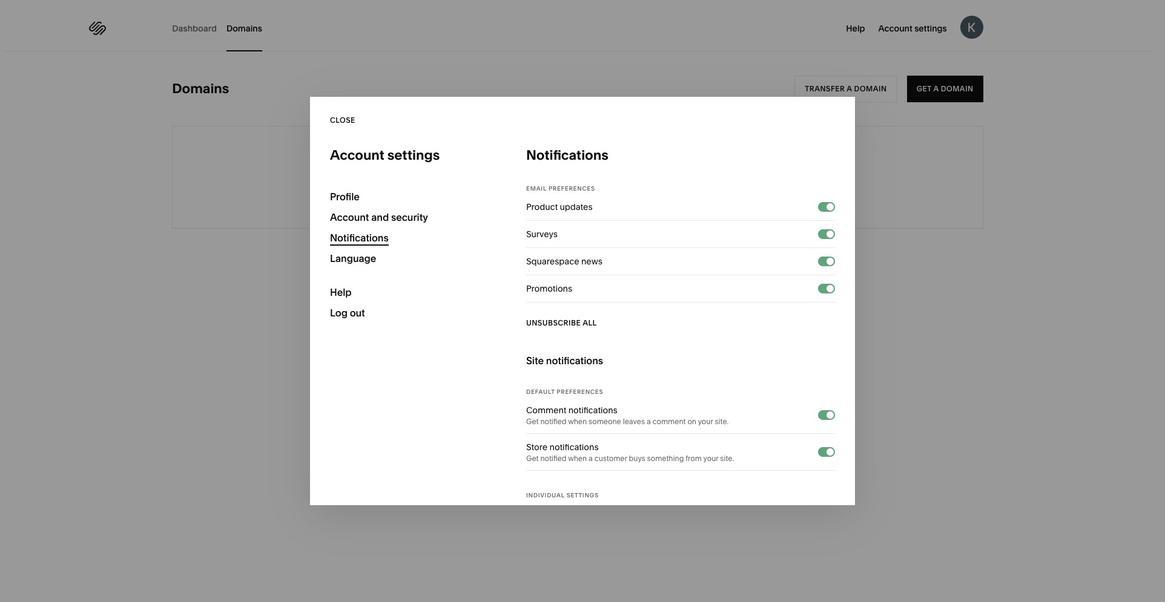 Task type: vqa. For each thing, say whether or not it's contained in the screenshot.
search "field"
no



Task type: locate. For each thing, give the bounding box(es) containing it.
help link down language link
[[330, 282, 487, 303]]

account
[[879, 23, 913, 34], [330, 147, 385, 164], [330, 211, 369, 223]]

notifications up the someone
[[569, 405, 618, 416]]

0 vertical spatial help link
[[847, 23, 866, 34]]

buys
[[629, 454, 646, 464]]

notified down "comment"
[[541, 417, 567, 427]]

0 vertical spatial notifications
[[527, 147, 609, 164]]

site. right on
[[715, 417, 729, 427]]

2 vertical spatial account
[[330, 211, 369, 223]]

from
[[686, 454, 702, 464]]

domain inside transfer a domain link
[[855, 84, 887, 93]]

None checkbox
[[827, 412, 834, 419], [827, 449, 834, 456], [827, 412, 834, 419], [827, 449, 834, 456]]

notifications for comment
[[569, 405, 618, 416]]

individual
[[527, 493, 565, 499]]

tab list
[[172, 5, 272, 52]]

account settings link
[[879, 23, 948, 34]]

get inside store notifications get notified when a customer buys something from your site.
[[527, 454, 539, 464]]

0 vertical spatial domains
[[227, 23, 262, 34]]

transfer a domain
[[805, 84, 887, 93]]

1 vertical spatial your
[[704, 454, 719, 464]]

get inside comment notifications get notified when someone leaves a comment on your site.
[[527, 417, 539, 427]]

default preferences
[[527, 389, 604, 396]]

language link
[[330, 248, 487, 269]]

None checkbox
[[827, 204, 834, 211], [827, 231, 834, 238], [827, 258, 834, 265], [827, 285, 834, 293], [827, 204, 834, 211], [827, 231, 834, 238], [827, 258, 834, 265], [827, 285, 834, 293]]

comment notifications get notified when someone leaves a comment on your site.
[[527, 405, 729, 427]]

2 vertical spatial get
[[527, 454, 539, 464]]

help
[[847, 23, 866, 34], [330, 286, 352, 299]]

notified inside store notifications get notified when a customer buys something from your site.
[[541, 454, 567, 464]]

help up log
[[330, 286, 352, 299]]

1 vertical spatial account
[[330, 147, 385, 164]]

when left customer
[[568, 454, 587, 464]]

0 vertical spatial account settings
[[879, 23, 948, 34]]

store notifications get notified when a customer buys something from your site.
[[527, 442, 735, 464]]

0 vertical spatial your
[[698, 417, 714, 427]]

close button
[[330, 97, 356, 144]]

notifications
[[546, 355, 604, 367], [569, 405, 618, 416], [550, 442, 599, 453]]

2 vertical spatial settings
[[567, 493, 599, 499]]

1 domain from the left
[[855, 84, 887, 93]]

your
[[698, 417, 714, 427], [704, 454, 719, 464]]

dashboard
[[172, 23, 217, 34]]

your for comment notifications
[[698, 417, 714, 427]]

0 vertical spatial settings
[[915, 23, 948, 34]]

preferences
[[549, 185, 595, 192], [557, 389, 604, 396]]

your for store notifications
[[704, 454, 719, 464]]

1 vertical spatial get
[[527, 417, 539, 427]]

email
[[527, 185, 547, 192]]

security
[[391, 211, 428, 223]]

when for store
[[568, 454, 587, 464]]

notifications up language
[[330, 232, 389, 244]]

unsubscribe all
[[527, 319, 597, 328]]

notified for comment
[[541, 417, 567, 427]]

0 vertical spatial help
[[847, 23, 866, 34]]

account settings
[[879, 23, 948, 34], [330, 147, 440, 164]]

log out
[[330, 307, 365, 319]]

product updates
[[527, 202, 593, 213]]

1 vertical spatial preferences
[[557, 389, 604, 396]]

language
[[330, 253, 377, 265]]

1 vertical spatial when
[[568, 454, 587, 464]]

0 horizontal spatial help
[[330, 286, 352, 299]]

transfer
[[805, 84, 845, 93]]

notifications inside comment notifications get notified when someone leaves a comment on your site.
[[569, 405, 618, 416]]

1 horizontal spatial domain
[[941, 84, 974, 93]]

comment
[[527, 405, 567, 416]]

preferences down site notifications
[[557, 389, 604, 396]]

notifications for site
[[546, 355, 604, 367]]

site. right from
[[721, 454, 735, 464]]

domains
[[227, 23, 262, 34], [172, 80, 229, 97]]

1 vertical spatial notifications
[[330, 232, 389, 244]]

1 vertical spatial help
[[330, 286, 352, 299]]

unsubscribe
[[527, 319, 581, 328]]

help link left account settings link
[[847, 23, 866, 34]]

domain
[[855, 84, 887, 93], [941, 84, 974, 93]]

notifications inside store notifications get notified when a customer buys something from your site.
[[550, 442, 599, 453]]

0 vertical spatial notifications
[[546, 355, 604, 367]]

notifications
[[527, 147, 609, 164], [330, 232, 389, 244]]

site. inside store notifications get notified when a customer buys something from your site.
[[721, 454, 735, 464]]

account inside account and security link
[[330, 211, 369, 223]]

site
[[527, 355, 544, 367]]

0 vertical spatial when
[[568, 417, 587, 427]]

a inside store notifications get notified when a customer buys something from your site.
[[589, 454, 593, 464]]

0 horizontal spatial account settings
[[330, 147, 440, 164]]

0 vertical spatial preferences
[[549, 185, 595, 192]]

preferences for default preferences
[[557, 389, 604, 396]]

1 when from the top
[[568, 417, 587, 427]]

0 horizontal spatial domain
[[855, 84, 887, 93]]

customer
[[595, 454, 628, 464]]

0 horizontal spatial notifications
[[330, 232, 389, 244]]

notifications link
[[330, 228, 487, 248]]

your inside store notifications get notified when a customer buys something from your site.
[[704, 454, 719, 464]]

site. for store notifications
[[721, 454, 735, 464]]

domains button
[[227, 5, 262, 52]]

notifications up no domains
[[527, 147, 609, 164]]

site. inside comment notifications get notified when someone leaves a comment on your site.
[[715, 417, 729, 427]]

get a domain link
[[907, 76, 984, 102]]

profile
[[330, 191, 360, 203]]

log
[[330, 307, 348, 319]]

when left the someone
[[568, 417, 587, 427]]

no domains
[[539, 169, 617, 186]]

1 horizontal spatial help
[[847, 23, 866, 34]]

1 vertical spatial account settings
[[330, 147, 440, 164]]

0 vertical spatial notified
[[541, 417, 567, 427]]

get
[[917, 84, 932, 93], [527, 417, 539, 427], [527, 454, 539, 464]]

and
[[372, 211, 389, 223]]

domain inside get a domain link
[[941, 84, 974, 93]]

site.
[[715, 417, 729, 427], [721, 454, 735, 464]]

your inside comment notifications get notified when someone leaves a comment on your site.
[[698, 417, 714, 427]]

notifications up the default preferences
[[546, 355, 604, 367]]

1 notified from the top
[[541, 417, 567, 427]]

notified inside comment notifications get notified when someone leaves a comment on your site.
[[541, 417, 567, 427]]

2 when from the top
[[568, 454, 587, 464]]

account for help
[[879, 23, 913, 34]]

a
[[847, 84, 853, 93], [934, 84, 939, 93], [647, 417, 651, 427], [589, 454, 593, 464]]

get for comment notifications
[[527, 417, 539, 427]]

on
[[688, 417, 697, 427]]

when inside comment notifications get notified when someone leaves a comment on your site.
[[568, 417, 587, 427]]

notified down store
[[541, 454, 567, 464]]

1 vertical spatial notified
[[541, 454, 567, 464]]

something
[[648, 454, 684, 464]]

when inside store notifications get notified when a customer buys something from your site.
[[568, 454, 587, 464]]

help left account settings link
[[847, 23, 866, 34]]

get a domain
[[917, 84, 974, 93]]

1 horizontal spatial notifications
[[527, 147, 609, 164]]

domains inside tab list
[[227, 23, 262, 34]]

get for store notifications
[[527, 454, 539, 464]]

1 vertical spatial domains
[[172, 80, 229, 97]]

2 horizontal spatial settings
[[915, 23, 948, 34]]

2 vertical spatial notifications
[[550, 442, 599, 453]]

help link
[[847, 23, 866, 34], [330, 282, 487, 303]]

0 vertical spatial account
[[879, 23, 913, 34]]

1 vertical spatial site.
[[721, 454, 735, 464]]

out
[[350, 307, 365, 319]]

your right on
[[698, 417, 714, 427]]

your right from
[[704, 454, 719, 464]]

preferences up updates
[[549, 185, 595, 192]]

when
[[568, 417, 587, 427], [568, 454, 587, 464]]

1 horizontal spatial help link
[[847, 23, 866, 34]]

2 domain from the left
[[941, 84, 974, 93]]

0 vertical spatial get
[[917, 84, 932, 93]]

0 horizontal spatial settings
[[388, 147, 440, 164]]

1 vertical spatial notifications
[[569, 405, 618, 416]]

account and security link
[[330, 207, 487, 228]]

0 vertical spatial site.
[[715, 417, 729, 427]]

notified
[[541, 417, 567, 427], [541, 454, 567, 464]]

settings
[[915, 23, 948, 34], [388, 147, 440, 164], [567, 493, 599, 499]]

2 notified from the top
[[541, 454, 567, 464]]

close
[[330, 115, 356, 125]]

log out link
[[330, 303, 487, 323]]

notifications right store
[[550, 442, 599, 453]]

1 vertical spatial help link
[[330, 282, 487, 303]]

surveys
[[527, 229, 558, 240]]

0 horizontal spatial help link
[[330, 282, 487, 303]]

help link for account settings
[[847, 23, 866, 34]]



Task type: describe. For each thing, give the bounding box(es) containing it.
help link for log out
[[330, 282, 487, 303]]

when for comment
[[568, 417, 587, 427]]

store
[[527, 442, 548, 453]]

squarespace news
[[527, 256, 603, 267]]

help for account
[[847, 23, 866, 34]]

site. for comment notifications
[[715, 417, 729, 427]]

no
[[539, 169, 558, 186]]

domain for get a domain
[[941, 84, 974, 93]]

site notifications
[[527, 355, 604, 367]]

notified for store
[[541, 454, 567, 464]]

comment
[[653, 417, 686, 427]]

individual settings
[[527, 493, 599, 499]]

product
[[527, 202, 558, 213]]

domains
[[561, 169, 617, 186]]

preferences for email preferences
[[549, 185, 595, 192]]

transfer a domain link
[[795, 76, 898, 102]]

domain for transfer a domain
[[855, 84, 887, 93]]

default
[[527, 389, 555, 396]]

email preferences
[[527, 185, 595, 192]]

news
[[582, 256, 603, 267]]

updates
[[560, 202, 593, 213]]

notifications for store
[[550, 442, 599, 453]]

dashboard button
[[172, 5, 217, 52]]

tab list containing dashboard
[[172, 5, 272, 52]]

account for profile
[[330, 211, 369, 223]]

unsubscribe all button
[[527, 313, 597, 334]]

someone
[[589, 417, 622, 427]]

leaves
[[623, 417, 645, 427]]

1 horizontal spatial account settings
[[879, 23, 948, 34]]

1 horizontal spatial settings
[[567, 493, 599, 499]]

squarespace
[[527, 256, 580, 267]]

account and security
[[330, 211, 428, 223]]

promotions
[[527, 284, 573, 294]]

help for log
[[330, 286, 352, 299]]

a inside comment notifications get notified when someone leaves a comment on your site.
[[647, 417, 651, 427]]

profile link
[[330, 186, 487, 207]]

1 vertical spatial settings
[[388, 147, 440, 164]]

all
[[583, 319, 597, 328]]



